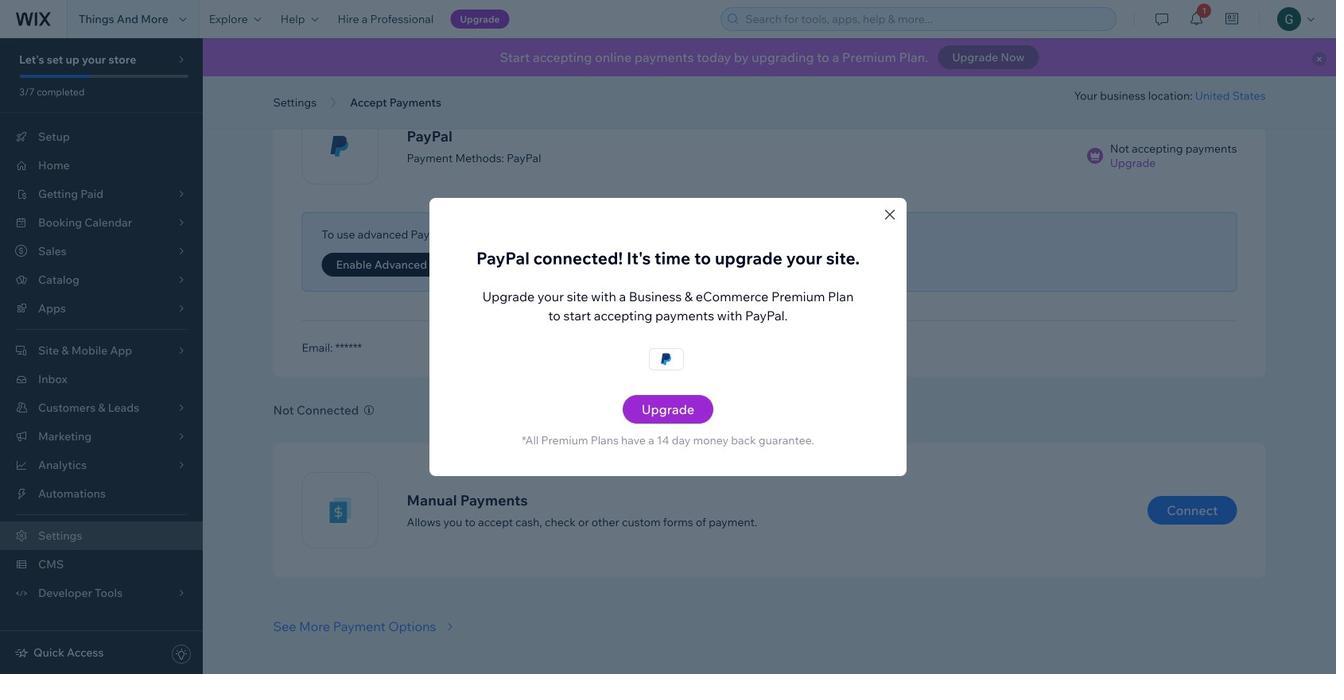 Task type: describe. For each thing, give the bounding box(es) containing it.
paypal image
[[650, 351, 683, 368]]

sidebar element
[[0, 38, 203, 675]]



Task type: locate. For each thing, give the bounding box(es) containing it.
alert
[[203, 38, 1337, 76]]

Search for tools, apps, help & more... field
[[741, 8, 1112, 30]]



Task type: vqa. For each thing, say whether or not it's contained in the screenshot.
"SIDEBAR" element
yes



